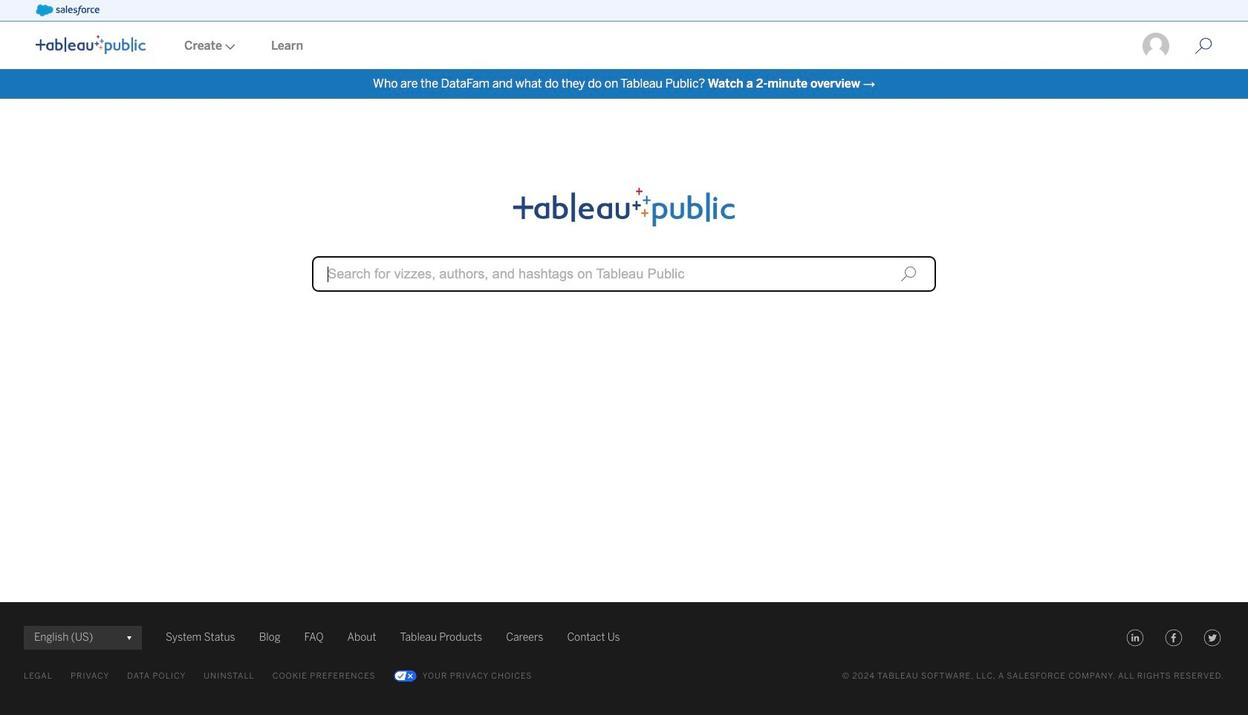 Task type: vqa. For each thing, say whether or not it's contained in the screenshot.
CONTAINER to the top
no



Task type: locate. For each thing, give the bounding box(es) containing it.
create image
[[222, 44, 236, 50]]

selected language element
[[34, 627, 132, 650]]



Task type: describe. For each thing, give the bounding box(es) containing it.
salesforce logo image
[[36, 4, 99, 16]]

search image
[[901, 266, 917, 282]]

Search input field
[[312, 256, 937, 292]]

logo image
[[36, 35, 146, 54]]

gary.orlando image
[[1142, 31, 1172, 61]]

go to search image
[[1178, 37, 1231, 55]]



